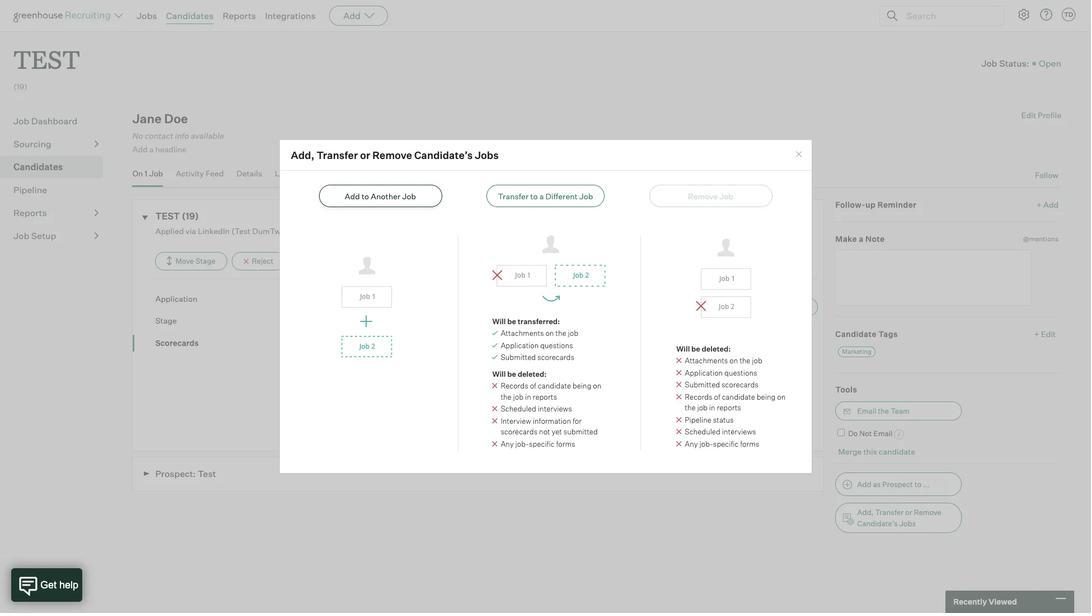Task type: locate. For each thing, give the bounding box(es) containing it.
application questions for deleted:
[[685, 368, 757, 377]]

1 vertical spatial +
[[1034, 329, 1040, 339]]

submitted down 'will be transferred:' on the bottom of the page
[[501, 353, 536, 362]]

email right not
[[874, 429, 893, 438]]

2 specific from the left
[[713, 439, 739, 448]]

1 vertical spatial will
[[677, 344, 690, 353]]

+ inside + edit link
[[1034, 329, 1040, 339]]

any down interview
[[501, 439, 514, 448]]

0 vertical spatial email
[[857, 407, 877, 416]]

1 horizontal spatial records
[[685, 392, 713, 401]]

add for add to another job
[[345, 191, 360, 201]]

remove down ...
[[914, 508, 942, 517]]

submitted up pipeline status
[[685, 380, 720, 389]]

1 horizontal spatial test
[[155, 211, 180, 222]]

1 vertical spatial be
[[692, 344, 700, 353]]

0 vertical spatial in
[[525, 392, 531, 401]]

interviews
[[538, 404, 572, 413], [722, 427, 756, 436]]

0 vertical spatial application
[[155, 294, 197, 303]]

2 job- from the left
[[700, 439, 713, 448]]

1 vertical spatial candidate's
[[857, 519, 898, 528]]

application
[[155, 294, 197, 303], [501, 341, 539, 350], [685, 368, 723, 377]]

a left different
[[540, 191, 544, 201]]

scheduled interviews
[[501, 404, 572, 413], [685, 427, 756, 436]]

to left ...
[[915, 480, 922, 489]]

any
[[501, 439, 514, 448], [685, 439, 698, 448]]

profile
[[1038, 110, 1062, 120]]

x image
[[677, 382, 682, 388], [492, 406, 498, 412], [492, 418, 498, 424], [677, 429, 682, 435], [677, 441, 682, 447]]

on
[[546, 329, 554, 338], [730, 356, 738, 365], [593, 381, 602, 390], [777, 392, 786, 401]]

be
[[507, 317, 516, 326], [692, 344, 700, 353], [507, 369, 516, 378]]

jobs inside dialog
[[475, 149, 499, 161]]

pipeline link
[[13, 183, 99, 197]]

specific
[[529, 439, 555, 448], [713, 439, 739, 448]]

move stage
[[176, 256, 216, 265]]

add inside dialog
[[345, 191, 360, 201]]

email
[[857, 407, 877, 416], [874, 429, 893, 438]]

0 horizontal spatial attachments
[[501, 329, 544, 338]]

job dashboard
[[13, 115, 77, 127]]

overall recommendations
[[288, 301, 403, 312]]

submitted scorecards
[[501, 353, 574, 362], [685, 380, 759, 389]]

questions for deleted:
[[725, 368, 757, 377]]

records of candidate being on the job in reports up status
[[685, 392, 786, 412]]

0 horizontal spatial or
[[360, 149, 370, 161]]

make a note
[[836, 234, 885, 243]]

or down add as prospect to ... button
[[905, 508, 913, 517]]

0 vertical spatial questions
[[540, 341, 573, 350]]

no down overall
[[288, 330, 298, 339]]

0 vertical spatial application questions
[[501, 341, 573, 350]]

0 horizontal spatial remove
[[373, 149, 412, 161]]

0 vertical spatial submitted scorecards
[[501, 353, 574, 362]]

application down 'will be transferred:' on the bottom of the page
[[501, 341, 539, 350]]

candidates link up pipeline link
[[13, 160, 99, 174]]

scheduled interviews down status
[[685, 427, 756, 436]]

deleted:
[[702, 344, 731, 353], [518, 369, 547, 378]]

+ for + edit
[[1034, 329, 1040, 339]]

application questions down transferred:
[[501, 341, 573, 350]]

0 vertical spatial submitted
[[299, 330, 334, 339]]

0 horizontal spatial candidate
[[538, 381, 571, 390]]

1 vertical spatial candidate
[[722, 392, 755, 401]]

0 vertical spatial pipeline
[[13, 184, 47, 196]]

scorecards down interview
[[501, 427, 538, 436]]

0 horizontal spatial application questions
[[501, 341, 573, 350]]

1 vertical spatial add,
[[857, 508, 874, 517]]

team
[[891, 407, 910, 416]]

0 vertical spatial records
[[501, 381, 528, 390]]

0 horizontal spatial edit
[[1022, 110, 1036, 120]]

1 horizontal spatial edit
[[1041, 329, 1056, 339]]

1 horizontal spatial questions
[[725, 368, 757, 377]]

0 horizontal spatial test
[[13, 43, 80, 76]]

1 horizontal spatial (19)
[[182, 211, 199, 222]]

application down move
[[155, 294, 197, 303]]

1 horizontal spatial candidates link
[[166, 10, 214, 21]]

candidate's inside add, transfer or remove candidate's jobs
[[857, 519, 898, 528]]

application questions up status
[[685, 368, 757, 377]]

None text field
[[836, 250, 1032, 306]]

0 horizontal spatial specific
[[529, 439, 555, 448]]

scheduled interviews up information
[[501, 404, 572, 413]]

details
[[237, 168, 262, 178]]

application questions for transferred:
[[501, 341, 573, 350]]

job- down interview
[[515, 439, 529, 448]]

attachments
[[501, 329, 544, 338], [685, 356, 728, 365]]

add, transfer or remove candidate's jobs inside button
[[857, 508, 942, 528]]

application link
[[155, 293, 288, 304]]

0 horizontal spatial add, transfer or remove candidate's jobs
[[291, 149, 499, 161]]

any job-specific forms down status
[[685, 439, 760, 448]]

application for will be deleted:
[[685, 368, 723, 377]]

...
[[923, 480, 930, 489]]

questions up status
[[725, 368, 757, 377]]

1 horizontal spatial linkedin
[[275, 168, 307, 178]]

0 vertical spatial no
[[132, 131, 143, 141]]

interviews up information
[[538, 404, 572, 413]]

1 vertical spatial scheduled interviews
[[685, 427, 756, 436]]

information
[[533, 416, 571, 425]]

1 vertical spatial jobs
[[475, 149, 499, 161]]

submitted scorecards for deleted:
[[685, 380, 759, 389]]

questions down transferred:
[[540, 341, 573, 350]]

add, transfer or remove candidate's jobs inside dialog
[[291, 149, 499, 161]]

status:
[[999, 58, 1030, 69]]

1 horizontal spatial records of candidate being on the job in reports
[[685, 392, 786, 412]]

0 horizontal spatial candidate's
[[414, 149, 473, 161]]

candidate down the submit a new scorecard link
[[538, 381, 571, 390]]

another
[[371, 191, 401, 201]]

scorecards
[[336, 330, 373, 339], [538, 353, 574, 362], [722, 380, 759, 389], [501, 427, 538, 436]]

1 horizontal spatial deleted:
[[702, 344, 731, 353]]

test for test
[[13, 43, 80, 76]]

reports up status
[[717, 403, 741, 412]]

0 horizontal spatial submitted
[[501, 353, 536, 362]]

1 horizontal spatial add, transfer or remove candidate's jobs
[[857, 508, 942, 528]]

1 horizontal spatial any job-specific forms
[[685, 439, 760, 448]]

1 vertical spatial being
[[757, 392, 776, 401]]

tools
[[836, 385, 857, 394]]

specific down not
[[529, 439, 555, 448]]

submitted inside interview information for scorecards not yet submitted
[[564, 427, 598, 436]]

recently viewed
[[954, 597, 1017, 607]]

transfer to a different job button
[[486, 185, 605, 207]]

specific down status
[[713, 439, 739, 448]]

+ add link
[[1037, 200, 1059, 210]]

0 vertical spatial +
[[1037, 200, 1042, 210]]

for
[[573, 416, 582, 425]]

submit
[[305, 350, 331, 359]]

2 horizontal spatial jobs
[[900, 519, 916, 528]]

records of candidate being on the job in reports up information
[[501, 381, 602, 401]]

reports link left integrations
[[223, 10, 256, 21]]

will
[[492, 317, 506, 326], [677, 344, 690, 353], [492, 369, 506, 378]]

the
[[556, 329, 566, 338], [740, 356, 751, 365], [501, 392, 512, 401], [685, 403, 696, 412], [878, 407, 889, 416]]

overall
[[288, 301, 319, 312]]

1 vertical spatial candidates link
[[13, 160, 99, 174]]

2 any job-specific forms from the left
[[685, 439, 760, 448]]

1 vertical spatial test
[[155, 211, 180, 222]]

0 horizontal spatial records
[[501, 381, 528, 390]]

1 vertical spatial submitted
[[564, 427, 598, 436]]

applied
[[155, 226, 184, 236]]

transfer inside add, transfer or remove candidate's jobs
[[875, 508, 904, 517]]

to left different
[[530, 191, 538, 201]]

1 vertical spatial add, transfer or remove candidate's jobs
[[857, 508, 942, 528]]

interview information for scorecards not yet submitted
[[501, 416, 598, 436]]

1 horizontal spatial transfer
[[498, 191, 529, 201]]

linkedin right details
[[275, 168, 307, 178]]

submitted up submit
[[299, 330, 334, 339]]

jobs
[[137, 10, 157, 21], [475, 149, 499, 161], [900, 519, 916, 528]]

email inside button
[[857, 407, 877, 416]]

candidates link right jobs link at the top of page
[[166, 10, 214, 21]]

job status:
[[982, 58, 1030, 69]]

or inside add, transfer or remove candidate's jobs
[[905, 508, 913, 517]]

candidates down sourcing
[[13, 161, 63, 173]]

1 vertical spatial scheduled
[[685, 427, 721, 436]]

any down pipeline status
[[685, 439, 698, 448]]

1 horizontal spatial of
[[714, 392, 721, 401]]

+
[[1037, 200, 1042, 210], [1034, 329, 1040, 339]]

1 horizontal spatial specific
[[713, 439, 739, 448]]

add, inside add, transfer or remove candidate's jobs
[[857, 508, 874, 517]]

linkedin right via
[[198, 226, 230, 236]]

of up status
[[714, 392, 721, 401]]

submitted for deleted:
[[685, 380, 720, 389]]

0 vertical spatial jobs
[[137, 10, 157, 21]]

stage inside "link"
[[155, 316, 177, 325]]

reports link up job setup link
[[13, 206, 99, 220]]

being
[[573, 381, 592, 390], [757, 392, 776, 401]]

records up pipeline status
[[685, 392, 713, 401]]

follow
[[1035, 170, 1059, 180]]

1 vertical spatial (19)
[[182, 211, 199, 222]]

1 horizontal spatial will be deleted:
[[677, 344, 731, 353]]

move
[[176, 256, 194, 265]]

scheduled down pipeline status
[[685, 427, 721, 436]]

pipeline left status
[[685, 415, 712, 424]]

1 horizontal spatial stage
[[196, 256, 216, 265]]

integrations link
[[265, 10, 316, 21]]

1 horizontal spatial job-
[[700, 439, 713, 448]]

scheduled
[[501, 404, 536, 413], [685, 427, 721, 436]]

job-
[[515, 439, 529, 448], [700, 439, 713, 448]]

2 vertical spatial transfer
[[875, 508, 904, 517]]

reports
[[223, 10, 256, 21], [13, 207, 47, 218]]

add, transfer or remove candidate's jobs
[[291, 149, 499, 161], [857, 508, 942, 528]]

1 vertical spatial application questions
[[685, 368, 757, 377]]

pipeline down sourcing
[[13, 184, 47, 196]]

to
[[362, 191, 369, 201], [530, 191, 538, 201], [915, 480, 922, 489]]

add as prospect to ...
[[857, 480, 930, 489]]

email up not
[[857, 407, 877, 416]]

candidate up status
[[722, 392, 755, 401]]

job left setup
[[13, 230, 29, 241]]

1 horizontal spatial to
[[530, 191, 538, 201]]

2 vertical spatial will
[[492, 369, 506, 378]]

test down greenhouse recruiting 'image'
[[13, 43, 80, 76]]

0 horizontal spatial jobs
[[137, 10, 157, 21]]

0 horizontal spatial of
[[530, 381, 536, 390]]

any job-specific forms down not
[[501, 439, 575, 448]]

add, transfer or remove candidate's jobs down add as prospect to ... button
[[857, 508, 942, 528]]

submitted scorecards for transferred:
[[501, 353, 574, 362]]

application up pipeline status
[[685, 368, 723, 377]]

add for add as prospect to ...
[[857, 480, 872, 489]]

0 horizontal spatial candidates
[[13, 161, 63, 173]]

pipeline
[[13, 184, 47, 196], [685, 415, 712, 424]]

0 vertical spatial candidate's
[[414, 149, 473, 161]]

job right another
[[402, 191, 416, 201]]

greenhouse recruiting image
[[13, 9, 114, 22]]

add to another job
[[345, 191, 416, 201]]

add, down as
[[857, 508, 874, 517]]

0 horizontal spatial no
[[132, 131, 143, 141]]

interviews down status
[[722, 427, 756, 436]]

to left another
[[362, 191, 369, 201]]

1 vertical spatial candidates
[[13, 161, 63, 173]]

2 forms from the left
[[740, 439, 760, 448]]

application for will be transferred:
[[501, 341, 539, 350]]

0 horizontal spatial pipeline
[[13, 184, 47, 196]]

0 vertical spatial scheduled interviews
[[501, 404, 572, 413]]

stage up scorecards
[[155, 316, 177, 325]]

applied via linkedin (test dumtwo)
[[155, 226, 290, 236]]

candidate right this
[[879, 447, 916, 456]]

edit
[[1022, 110, 1036, 120], [1041, 329, 1056, 339]]

1 horizontal spatial pipeline
[[685, 415, 712, 424]]

0 vertical spatial add,
[[291, 149, 314, 161]]

or up add to another job
[[360, 149, 370, 161]]

prospect: test
[[155, 468, 216, 479]]

0 horizontal spatial to
[[362, 191, 369, 201]]

1 vertical spatial will be deleted:
[[492, 369, 547, 378]]

in up interview
[[525, 392, 531, 401]]

add, up 'linkedin' link
[[291, 149, 314, 161]]

on
[[132, 168, 143, 178]]

1 vertical spatial stage
[[155, 316, 177, 325]]

in up pipeline status
[[709, 403, 715, 412]]

transfer
[[317, 149, 358, 161], [498, 191, 529, 201], [875, 508, 904, 517]]

no down jane on the top left of the page
[[132, 131, 143, 141]]

submitted scorecards up status
[[685, 380, 759, 389]]

stage right move
[[196, 256, 216, 265]]

1 vertical spatial reports
[[717, 403, 741, 412]]

job
[[982, 58, 998, 69], [13, 115, 29, 127], [149, 168, 163, 178], [402, 191, 416, 201], [579, 191, 593, 201], [13, 230, 29, 241]]

reports up information
[[533, 392, 557, 401]]

application questions
[[501, 341, 573, 350], [685, 368, 757, 377]]

add,
[[291, 149, 314, 161], [857, 508, 874, 517]]

0 vertical spatial test
[[13, 43, 80, 76]]

1 vertical spatial or
[[905, 508, 913, 517]]

1 horizontal spatial remove
[[914, 508, 942, 517]]

do not email
[[848, 429, 893, 438]]

submitted down for
[[564, 427, 598, 436]]

job- down pipeline status
[[700, 439, 713, 448]]

reports up job setup
[[13, 207, 47, 218]]

test up applied
[[155, 211, 180, 222]]

close image
[[794, 150, 803, 159]]

records of candidate being on the job in reports
[[501, 381, 602, 401], [685, 392, 786, 412]]

a inside button
[[540, 191, 544, 201]]

records up interview
[[501, 381, 528, 390]]

add for add
[[343, 10, 361, 21]]

candidate
[[836, 329, 877, 339]]

submitted scorecards down transferred:
[[501, 353, 574, 362]]

Do Not Email checkbox
[[838, 429, 845, 436]]

feed
[[206, 168, 224, 178]]

attachments on the job
[[501, 329, 578, 338], [685, 356, 763, 365]]

1 any from the left
[[501, 439, 514, 448]]

1 vertical spatial reports link
[[13, 206, 99, 220]]

0 horizontal spatial reports
[[13, 207, 47, 218]]

info
[[175, 131, 189, 141]]

reports left integrations
[[223, 10, 256, 21]]

1 horizontal spatial submitted
[[685, 380, 720, 389]]

1 horizontal spatial candidates
[[166, 10, 214, 21]]

scheduled up interview
[[501, 404, 536, 413]]

forms
[[556, 439, 575, 448], [740, 439, 760, 448]]

add inside popup button
[[343, 10, 361, 21]]

any job-specific forms
[[501, 439, 575, 448], [685, 439, 760, 448]]

+ inside the + add link
[[1037, 200, 1042, 210]]

1 horizontal spatial any
[[685, 439, 698, 448]]

1 vertical spatial submitted scorecards
[[685, 380, 759, 389]]

remove up another
[[373, 149, 412, 161]]

add, transfer or remove candidate's jobs up another
[[291, 149, 499, 161]]

Search text field
[[904, 8, 994, 24]]

1 vertical spatial of
[[714, 392, 721, 401]]

add, transfer or remove candidate's jobs button
[[836, 503, 962, 533]]

not
[[860, 429, 872, 438]]

0 horizontal spatial being
[[573, 381, 592, 390]]

configure image
[[1017, 8, 1031, 21]]

job right different
[[579, 191, 593, 201]]

pipeline inside the add, transfer or remove candidate's jobs dialog
[[685, 415, 712, 424]]

candidates right jobs link at the top of page
[[166, 10, 214, 21]]

0 vertical spatial scheduled
[[501, 404, 536, 413]]

x image
[[677, 358, 682, 364], [677, 370, 682, 376], [492, 383, 498, 389], [677, 394, 682, 400], [677, 417, 682, 423], [492, 441, 498, 447]]

(19) down test link on the left of page
[[13, 82, 27, 91]]

a down contact
[[149, 145, 154, 154]]

scorecards link
[[155, 338, 288, 348]]

of up interview
[[530, 381, 536, 390]]

(19) up via
[[182, 211, 199, 222]]



Task type: vqa. For each thing, say whether or not it's contained in the screenshot.
1st Any job-specific forms from right
yes



Task type: describe. For each thing, give the bounding box(es) containing it.
1 horizontal spatial candidate
[[722, 392, 755, 401]]

merge this candidate link
[[838, 447, 916, 456]]

to for add
[[362, 191, 369, 201]]

doe
[[164, 111, 188, 126]]

1
[[145, 168, 148, 178]]

job dashboard link
[[13, 114, 99, 128]]

0 vertical spatial candidates
[[166, 10, 214, 21]]

recently
[[954, 597, 987, 607]]

email the team
[[857, 407, 910, 416]]

2 horizontal spatial candidate
[[879, 447, 916, 456]]

scorecards up status
[[722, 380, 759, 389]]

td button
[[1060, 6, 1078, 24]]

interview
[[501, 416, 531, 425]]

sourcing link
[[13, 137, 99, 151]]

add, transfer or remove candidate's jobs dialog
[[279, 139, 812, 474]]

0 horizontal spatial (19)
[[13, 82, 27, 91]]

via
[[186, 226, 196, 236]]

sourcing
[[13, 138, 51, 150]]

(test
[[231, 226, 251, 236]]

1 horizontal spatial reports
[[717, 403, 741, 412]]

submit a new scorecard
[[305, 350, 394, 359]]

a left note
[[859, 234, 864, 243]]

transferred:
[[518, 317, 560, 326]]

2 any from the left
[[685, 439, 698, 448]]

integrations
[[265, 10, 316, 21]]

jobs link
[[137, 10, 157, 21]]

or inside dialog
[[360, 149, 370, 161]]

submitted for transferred:
[[501, 353, 536, 362]]

questions for transferred:
[[540, 341, 573, 350]]

viewed
[[989, 597, 1017, 607]]

recommendations
[[321, 301, 403, 312]]

add button
[[329, 6, 388, 26]]

0 horizontal spatial records of candidate being on the job in reports
[[501, 381, 602, 401]]

make
[[836, 234, 857, 243]]

+ for + add
[[1037, 200, 1042, 210]]

scorecards inside interview information for scorecards not yet submitted
[[501, 427, 538, 436]]

@mentions link
[[1023, 233, 1059, 244]]

attachments for transferred:
[[501, 329, 544, 338]]

scorecards up submit a new scorecard in the left of the page
[[336, 330, 373, 339]]

pipeline for pipeline status
[[685, 415, 712, 424]]

a inside jane doe no contact info available add a headline
[[149, 145, 154, 154]]

activity feed
[[176, 168, 224, 178]]

activity
[[176, 168, 204, 178]]

remove inside button
[[914, 508, 942, 517]]

tags
[[879, 329, 898, 339]]

this
[[864, 447, 877, 456]]

pipeline for pipeline
[[13, 184, 47, 196]]

headline
[[155, 145, 187, 154]]

1 horizontal spatial reports
[[223, 10, 256, 21]]

email the team button
[[836, 402, 962, 421]]

1 horizontal spatial being
[[757, 392, 776, 401]]

add as prospect to ... button
[[836, 472, 962, 496]]

submit a new scorecard link
[[305, 349, 818, 360]]

0 vertical spatial interviews
[[538, 404, 572, 413]]

1 horizontal spatial reports link
[[223, 10, 256, 21]]

pipeline status
[[685, 415, 734, 424]]

reject
[[252, 256, 273, 265]]

0 horizontal spatial reports
[[533, 392, 557, 401]]

attachments on the job for will be deleted:
[[685, 356, 763, 365]]

add inside jane doe no contact info available add a headline
[[132, 145, 148, 154]]

a left new
[[333, 350, 337, 359]]

on 1 job link
[[132, 168, 163, 185]]

marketing link
[[838, 346, 876, 357]]

prospect
[[883, 480, 913, 489]]

0 vertical spatial linkedin
[[275, 168, 307, 178]]

+ edit
[[1034, 329, 1056, 339]]

test link
[[13, 31, 80, 78]]

do
[[848, 429, 858, 438]]

attachments for deleted:
[[685, 356, 728, 365]]

no inside jane doe no contact info available add a headline
[[132, 131, 143, 141]]

0 horizontal spatial in
[[525, 392, 531, 401]]

test for test (19)
[[155, 211, 180, 222]]

setup
[[31, 230, 56, 241]]

job setup
[[13, 230, 56, 241]]

transfer to a different job
[[498, 191, 593, 201]]

1 horizontal spatial scheduled
[[685, 427, 721, 436]]

activity feed link
[[176, 168, 224, 185]]

test
[[198, 468, 216, 479]]

0 vertical spatial transfer
[[317, 149, 358, 161]]

1 horizontal spatial scheduled interviews
[[685, 427, 756, 436]]

+ add
[[1037, 200, 1059, 210]]

jane
[[132, 111, 162, 126]]

contact
[[145, 131, 173, 141]]

0 vertical spatial will
[[492, 317, 506, 326]]

0 vertical spatial edit
[[1022, 110, 1036, 120]]

details link
[[237, 168, 262, 185]]

1 vertical spatial email
[[874, 429, 893, 438]]

application inside "link"
[[155, 294, 197, 303]]

job left status: in the top of the page
[[982, 58, 998, 69]]

linkedin link
[[275, 168, 307, 185]]

merge
[[838, 447, 862, 456]]

add to another job button
[[319, 185, 442, 207]]

job right "1"
[[149, 168, 163, 178]]

1 vertical spatial reports
[[13, 207, 47, 218]]

stage link
[[155, 315, 288, 326]]

remove inside dialog
[[373, 149, 412, 161]]

0 horizontal spatial scheduled
[[501, 404, 536, 413]]

open
[[1039, 58, 1062, 69]]

td button
[[1062, 8, 1076, 21]]

0 vertical spatial will be deleted:
[[677, 344, 731, 353]]

stage inside button
[[196, 256, 216, 265]]

follow-up reminder
[[836, 200, 917, 210]]

follow-
[[836, 200, 866, 210]]

to for transfer
[[530, 191, 538, 201]]

dashboard
[[31, 115, 77, 127]]

@mentions
[[1023, 234, 1059, 243]]

job setup link
[[13, 229, 99, 243]]

1 job- from the left
[[515, 439, 529, 448]]

1 vertical spatial records
[[685, 392, 713, 401]]

1 vertical spatial edit
[[1041, 329, 1056, 339]]

not
[[539, 427, 550, 436]]

attachments on the job for will be transferred:
[[501, 329, 578, 338]]

1 vertical spatial linkedin
[[198, 226, 230, 236]]

prospect:
[[155, 468, 196, 479]]

merge this candidate
[[838, 447, 916, 456]]

0 vertical spatial be
[[507, 317, 516, 326]]

available
[[191, 131, 224, 141]]

1 vertical spatial in
[[709, 403, 715, 412]]

1 any job-specific forms from the left
[[501, 439, 575, 448]]

add, inside dialog
[[291, 149, 314, 161]]

the inside button
[[878, 407, 889, 416]]

td
[[1064, 11, 1073, 18]]

candidate's inside dialog
[[414, 149, 473, 161]]

0 horizontal spatial scheduled interviews
[[501, 404, 572, 413]]

1 vertical spatial interviews
[[722, 427, 756, 436]]

2 horizontal spatial to
[[915, 480, 922, 489]]

candidate tags
[[836, 329, 898, 339]]

2 vertical spatial be
[[507, 369, 516, 378]]

0 horizontal spatial will be deleted:
[[492, 369, 547, 378]]

prospect: test link
[[132, 457, 824, 492]]

edit profile
[[1022, 110, 1062, 120]]

scorecard
[[356, 350, 394, 359]]

marketing
[[842, 348, 872, 355]]

jobs inside button
[[900, 519, 916, 528]]

move stage button
[[155, 252, 227, 270]]

1 forms from the left
[[556, 439, 575, 448]]

1 specific from the left
[[529, 439, 555, 448]]

job up sourcing
[[13, 115, 29, 127]]

scorecards down transferred:
[[538, 353, 574, 362]]

jane doe no contact info available add a headline
[[132, 111, 224, 154]]

0 vertical spatial deleted:
[[702, 344, 731, 353]]

0 vertical spatial being
[[573, 381, 592, 390]]

1 horizontal spatial no
[[288, 330, 298, 339]]

1 vertical spatial deleted:
[[518, 369, 547, 378]]

no submitted scorecards
[[288, 330, 373, 339]]



